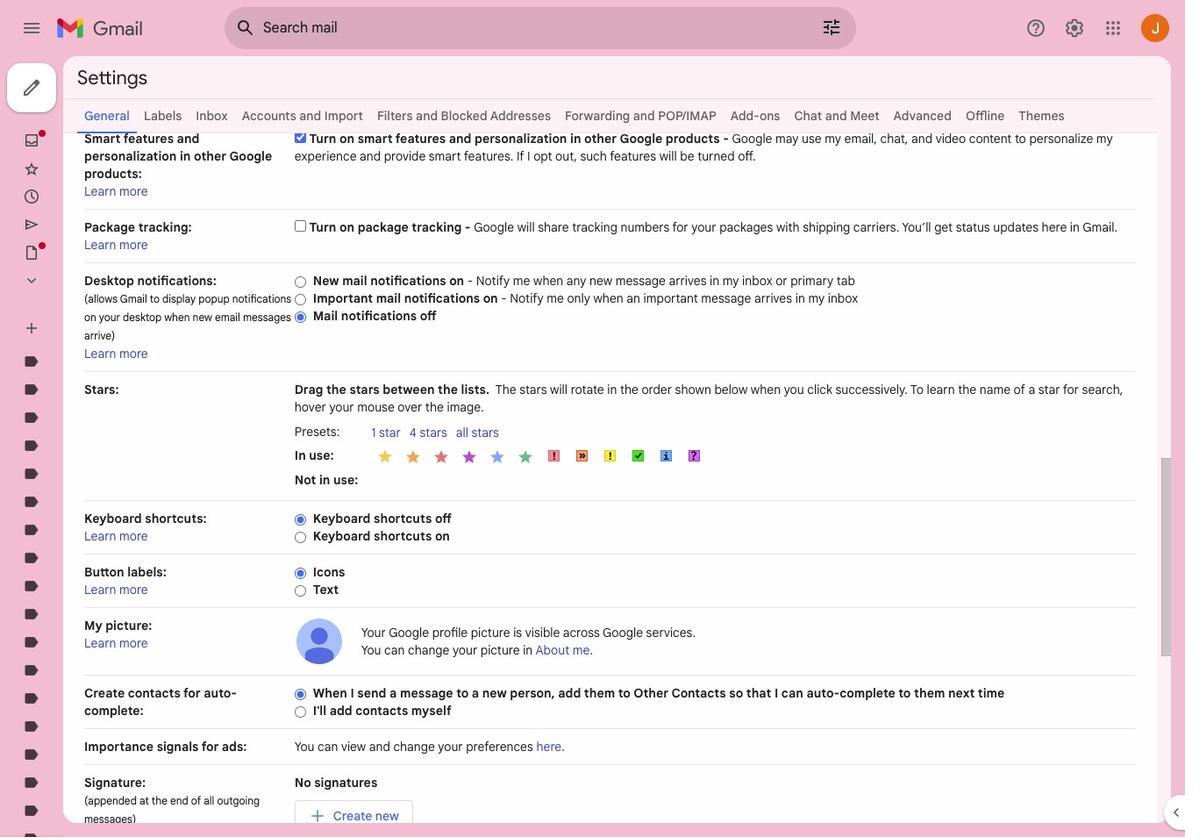 Task type: vqa. For each thing, say whether or not it's contained in the screenshot.
8th row
no



Task type: describe. For each thing, give the bounding box(es) containing it.
keyboard for keyboard shortcuts off
[[313, 511, 371, 527]]

themes
[[1019, 108, 1065, 124]]

arrive)
[[84, 329, 115, 342]]

personalize
[[1030, 131, 1094, 147]]

shown
[[675, 382, 712, 398]]

in right not
[[319, 472, 330, 488]]

package
[[84, 219, 135, 235]]

between
[[383, 382, 435, 398]]

Keyboard shortcuts on radio
[[295, 531, 306, 544]]

stars down image.
[[472, 425, 499, 441]]

your left packages
[[692, 219, 717, 235]]

display
[[162, 292, 196, 305]]

1 vertical spatial can
[[782, 685, 804, 701]]

New mail notifications on radio
[[295, 275, 306, 289]]

video
[[936, 131, 967, 147]]

google down "forwarding and pop/imap"
[[620, 131, 663, 147]]

in down primary
[[796, 291, 806, 306]]

across
[[563, 625, 600, 641]]

my left or
[[723, 273, 739, 289]]

in left gmail.
[[1071, 219, 1080, 235]]

support image
[[1026, 18, 1047, 39]]

1 horizontal spatial arrives
[[755, 291, 793, 306]]

or
[[776, 273, 788, 289]]

mail for new
[[342, 273, 367, 289]]

ons
[[760, 108, 781, 124]]

to right complete
[[899, 685, 911, 701]]

0 vertical spatial all
[[456, 425, 469, 441]]

2 auto- from the left
[[807, 685, 840, 701]]

4 stars link
[[410, 425, 456, 442]]

my picture: learn more
[[84, 618, 152, 651]]

new left person,
[[483, 685, 507, 701]]

no signatures
[[295, 775, 378, 791]]

rotate
[[571, 382, 604, 398]]

messages
[[243, 311, 291, 324]]

2 horizontal spatial i
[[775, 685, 779, 701]]

shortcuts for off
[[374, 511, 432, 527]]

time
[[978, 685, 1005, 701]]

personalization inside smart features and personalization in other google products: learn more
[[84, 148, 177, 164]]

end
[[170, 794, 188, 807]]

new mail notifications on - notify me when any new message arrives in my inbox or primary tab
[[313, 273, 856, 289]]

tab
[[837, 273, 856, 289]]

when left an at the right top
[[594, 291, 624, 306]]

google right your
[[389, 625, 429, 641]]

about me link
[[536, 642, 590, 658]]

Important mail notifications on radio
[[295, 293, 306, 306]]

my right use
[[825, 131, 842, 147]]

add-ons
[[731, 108, 781, 124]]

carriers.
[[854, 219, 900, 235]]

and right view
[[369, 739, 390, 755]]

will inside google may use my email, chat, and video content to personalize my experience and provide smart features. if i opt out, such features will be turned off.
[[660, 148, 677, 164]]

themes link
[[1019, 108, 1065, 124]]

learn for my
[[84, 635, 116, 651]]

you'll
[[902, 219, 932, 235]]

new up important mail notifications on - notify me only when an important message arrives in my inbox
[[590, 273, 613, 289]]

so
[[730, 685, 744, 701]]

0 vertical spatial use:
[[309, 447, 334, 463]]

to
[[911, 382, 924, 398]]

1 vertical spatial add
[[330, 703, 353, 719]]

below
[[715, 382, 748, 398]]

new inside desktop notifications: (allows gmail to display popup notifications on your desktop when new email messages arrive) learn more
[[193, 311, 212, 324]]

auto- inside create contacts for auto- complete:
[[204, 685, 237, 701]]

search mail image
[[230, 12, 262, 44]]

and left pop/imap
[[634, 108, 655, 124]]

in
[[295, 447, 306, 463]]

mouse
[[357, 399, 395, 415]]

turn on smart features and personalization in other google products -
[[309, 131, 732, 147]]

your google profile picture is visible across google services. you can change your picture in about me .
[[361, 625, 696, 658]]

turn for turn on smart features and personalization in other google products -
[[309, 131, 337, 147]]

Icons radio
[[295, 567, 306, 580]]

and down "filters and blocked addresses"
[[449, 131, 472, 147]]

successively.
[[836, 382, 908, 398]]

content
[[970, 131, 1012, 147]]

forwarding
[[565, 108, 630, 124]]

will inside the stars will rotate in the order shown below when you click successively. to learn the name of a star for search, hover your mouse over the image.
[[550, 382, 568, 398]]

for inside create contacts for auto- complete:
[[183, 685, 201, 701]]

the
[[496, 382, 517, 398]]

meet
[[851, 108, 880, 124]]

keyboard shortcuts off
[[313, 511, 452, 527]]

products
[[666, 131, 720, 147]]

to inside google may use my email, chat, and video content to personalize my experience and provide smart features. if i opt out, such features will be turned off.
[[1015, 131, 1027, 147]]

features inside google may use my email, chat, and video content to personalize my experience and provide smart features. if i opt out, such features will be turned off.
[[610, 148, 657, 164]]

picture:
[[106, 618, 152, 634]]

change inside your google profile picture is visible across google services. you can change your picture in about me .
[[408, 642, 450, 658]]

may
[[776, 131, 799, 147]]

shipping
[[803, 219, 851, 235]]

filters and blocked addresses
[[377, 108, 551, 124]]

text
[[313, 582, 339, 598]]

in inside the stars will rotate in the order shown below when you click successively. to learn the name of a star for search, hover your mouse over the image.
[[608, 382, 617, 398]]

your down myself
[[438, 739, 463, 755]]

add-
[[731, 108, 760, 124]]

services.
[[646, 625, 696, 641]]

learn more link for keyboard
[[84, 528, 148, 544]]

0 horizontal spatial message
[[400, 685, 453, 701]]

to inside desktop notifications: (allows gmail to display popup notifications on your desktop when new email messages arrive) learn more
[[150, 292, 160, 305]]

button labels: learn more
[[84, 564, 167, 598]]

in down turn on package tracking - google will share tracking numbers for your packages with shipping carriers. you'll get status updates here in gmail.
[[710, 273, 720, 289]]

settings image
[[1065, 18, 1086, 39]]

desktop
[[123, 311, 162, 324]]

notifications inside desktop notifications: (allows gmail to display popup notifications on your desktop when new email messages arrive) learn more
[[232, 292, 291, 305]]

if
[[517, 148, 524, 164]]

0 horizontal spatial here
[[537, 739, 562, 755]]

stars:
[[84, 382, 119, 398]]

such
[[581, 148, 607, 164]]

0 vertical spatial arrives
[[669, 273, 707, 289]]

the right over
[[426, 399, 444, 415]]

and left import
[[300, 108, 321, 124]]

0 horizontal spatial you
[[295, 739, 315, 755]]

your inside your google profile picture is visible across google services. you can change your picture in about me .
[[453, 642, 478, 658]]

keyboard shortcuts on
[[313, 528, 450, 544]]

1 star link
[[371, 425, 410, 442]]

- for when
[[501, 291, 507, 306]]

1 them from the left
[[584, 685, 615, 701]]

my right personalize
[[1097, 131, 1113, 147]]

products:
[[84, 166, 142, 182]]

for left ads:
[[202, 739, 219, 755]]

google inside google may use my email, chat, and video content to personalize my experience and provide smart features. if i opt out, such features will be turned off.
[[732, 131, 773, 147]]

in up out,
[[570, 131, 581, 147]]

only
[[567, 291, 591, 306]]

more for picture:
[[119, 635, 148, 651]]

can inside your google profile picture is visible across google services. you can change your picture in about me .
[[385, 642, 405, 658]]

your inside the stars will rotate in the order shown below when you click successively. to learn the name of a star for search, hover your mouse over the image.
[[329, 399, 354, 415]]

0 vertical spatial inbox
[[743, 273, 773, 289]]

forwarding and pop/imap
[[565, 108, 717, 124]]

my down primary
[[809, 291, 825, 306]]

(allows
[[84, 292, 118, 305]]

mail for important
[[376, 291, 401, 306]]

share
[[538, 219, 569, 235]]

and left provide
[[360, 148, 381, 164]]

and right chat
[[826, 108, 847, 124]]

offline link
[[966, 108, 1005, 124]]

and down advanced link
[[912, 131, 933, 147]]

and right filters
[[416, 108, 438, 124]]

search,
[[1083, 382, 1124, 398]]

0 horizontal spatial star
[[379, 425, 401, 441]]

learn more link for button
[[84, 582, 148, 598]]

not
[[295, 472, 316, 488]]

stars inside the stars will rotate in the order shown below when you click successively. to learn the name of a star for search, hover your mouse over the image.
[[520, 382, 547, 398]]

more for tracking:
[[119, 237, 148, 253]]

1 vertical spatial .
[[562, 739, 565, 755]]

important mail notifications on - notify me only when an important message arrives in my inbox
[[313, 291, 859, 306]]

gmail
[[120, 292, 147, 305]]

3 learn more link from the top
[[84, 346, 148, 362]]

order
[[642, 382, 672, 398]]

1 vertical spatial picture
[[481, 642, 520, 658]]

features inside smart features and personalization in other google products: learn more
[[123, 131, 174, 147]]

off.
[[738, 148, 756, 164]]

Keyboard shortcuts off radio
[[295, 513, 306, 526]]

email
[[215, 311, 240, 324]]

smart inside google may use my email, chat, and video content to personalize my experience and provide smart features. if i opt out, such features will be turned off.
[[429, 148, 461, 164]]

signature: (appended at the end of all outgoing messages)
[[84, 775, 260, 826]]

main menu image
[[21, 18, 42, 39]]

notify for notify me when any new message arrives in my inbox or primary tab
[[476, 273, 510, 289]]

mail notifications off
[[313, 308, 437, 324]]

Text radio
[[295, 584, 306, 598]]

accounts and import
[[242, 108, 363, 124]]

other
[[634, 685, 669, 701]]

0 vertical spatial picture
[[471, 625, 510, 641]]

on inside desktop notifications: (allows gmail to display popup notifications on your desktop when new email messages arrive) learn more
[[84, 311, 96, 324]]

with
[[777, 219, 800, 235]]

messages)
[[84, 813, 136, 826]]

experience
[[295, 148, 357, 164]]

new inside button
[[375, 808, 399, 824]]

advanced search options image
[[814, 10, 850, 45]]

more inside smart features and personalization in other google products: learn more
[[119, 183, 148, 199]]

to down profile
[[456, 685, 469, 701]]

shortcuts for on
[[374, 528, 432, 544]]

status
[[956, 219, 991, 235]]

1 horizontal spatial personalization
[[475, 131, 567, 147]]

2 horizontal spatial message
[[701, 291, 752, 306]]

drag the stars between the lists.
[[295, 382, 490, 398]]

of inside the stars will rotate in the order shown below when you click successively. to learn the name of a star for search, hover your mouse over the image.
[[1014, 382, 1026, 398]]

complete:
[[84, 703, 144, 719]]

1 horizontal spatial features
[[396, 131, 446, 147]]



Task type: locate. For each thing, give the bounding box(es) containing it.
for right numbers at the top right of the page
[[673, 219, 689, 235]]

your down profile
[[453, 642, 478, 658]]

0 vertical spatial notify
[[476, 273, 510, 289]]

importance signals for ads:
[[84, 739, 247, 755]]

the
[[326, 382, 347, 398], [438, 382, 458, 398], [620, 382, 639, 398], [959, 382, 977, 398], [426, 399, 444, 415], [152, 794, 168, 807]]

other inside smart features and personalization in other google products: learn more
[[194, 148, 227, 164]]

off for mail notifications off
[[420, 308, 437, 324]]

when inside the stars will rotate in the order shown below when you click successively. to learn the name of a star for search, hover your mouse over the image.
[[751, 382, 781, 398]]

at
[[139, 794, 149, 807]]

picture left 'is'
[[471, 625, 510, 641]]

gmail image
[[56, 11, 152, 46]]

no
[[295, 775, 311, 791]]

in inside smart features and personalization in other google products: learn more
[[180, 148, 191, 164]]

1 auto- from the left
[[204, 685, 237, 701]]

change down myself
[[394, 739, 435, 755]]

message right important
[[701, 291, 752, 306]]

1 horizontal spatial all
[[456, 425, 469, 441]]

1 vertical spatial inbox
[[828, 291, 859, 306]]

None checkbox
[[295, 132, 306, 143]]

1 horizontal spatial smart
[[429, 148, 461, 164]]

learn more link down the picture:
[[84, 635, 148, 651]]

0 horizontal spatial tracking
[[412, 219, 462, 235]]

4 learn from the top
[[84, 528, 116, 544]]

0 vertical spatial other
[[585, 131, 617, 147]]

1 vertical spatial arrives
[[755, 291, 793, 306]]

1 horizontal spatial a
[[472, 685, 479, 701]]

more for shortcuts:
[[119, 528, 148, 544]]

1 horizontal spatial inbox
[[828, 291, 859, 306]]

i inside google may use my email, chat, and video content to personalize my experience and provide smart features. if i opt out, such features will be turned off.
[[528, 148, 531, 164]]

0 horizontal spatial i
[[351, 685, 354, 701]]

off up keyboard shortcuts on
[[435, 511, 452, 527]]

-
[[723, 131, 729, 147], [465, 219, 471, 235], [468, 273, 473, 289], [501, 291, 507, 306]]

learn more link down the products:
[[84, 183, 148, 199]]

0 horizontal spatial create
[[84, 685, 125, 701]]

mail
[[342, 273, 367, 289], [376, 291, 401, 306]]

create down signatures
[[333, 808, 372, 824]]

1 horizontal spatial add
[[558, 685, 581, 701]]

1 vertical spatial other
[[194, 148, 227, 164]]

smart down filters
[[358, 131, 393, 147]]

0 horizontal spatial add
[[330, 703, 353, 719]]

create inside button
[[333, 808, 372, 824]]

auto- up ads:
[[204, 685, 237, 701]]

icons
[[313, 564, 345, 580]]

here link
[[537, 739, 562, 755]]

1 vertical spatial here
[[537, 739, 562, 755]]

me left any
[[513, 273, 531, 289]]

1 horizontal spatial auto-
[[807, 685, 840, 701]]

0 vertical spatial star
[[1039, 382, 1061, 398]]

1 horizontal spatial i
[[528, 148, 531, 164]]

When I send a message to a new person, add them to Other Contacts so that I can auto-complete to them next time radio
[[295, 688, 306, 701]]

0 vertical spatial here
[[1042, 219, 1067, 235]]

learn down the products:
[[84, 183, 116, 199]]

2 learn from the top
[[84, 237, 116, 253]]

in right "rotate"
[[608, 382, 617, 398]]

learn for package
[[84, 237, 116, 253]]

smart
[[358, 131, 393, 147], [429, 148, 461, 164]]

you down your
[[361, 642, 381, 658]]

more up labels: on the bottom of the page
[[119, 528, 148, 544]]

tracking
[[412, 219, 462, 235], [572, 219, 618, 235]]

4 more from the top
[[119, 528, 148, 544]]

accounts
[[242, 108, 296, 124]]

picture image
[[295, 617, 344, 666]]

you
[[784, 382, 805, 398]]

labels link
[[144, 108, 182, 124]]

. inside your google profile picture is visible across google services. you can change your picture in about me .
[[590, 642, 593, 658]]

message up an at the right top
[[616, 273, 666, 289]]

message up myself
[[400, 685, 453, 701]]

the right the at
[[152, 794, 168, 807]]

more down desktop
[[119, 346, 148, 362]]

1 star 4 stars all stars
[[371, 425, 499, 441]]

1 vertical spatial star
[[379, 425, 401, 441]]

turned
[[698, 148, 735, 164]]

contacts down send
[[356, 703, 408, 719]]

updates
[[994, 219, 1039, 235]]

Search mail text field
[[263, 19, 772, 37]]

learn inside package tracking: learn more
[[84, 237, 116, 253]]

image.
[[447, 399, 484, 415]]

3 more from the top
[[119, 346, 148, 362]]

2 learn more link from the top
[[84, 237, 148, 253]]

None checkbox
[[295, 220, 306, 232]]

blocked
[[441, 108, 488, 124]]

desktop
[[84, 273, 134, 289]]

to
[[1015, 131, 1027, 147], [150, 292, 160, 305], [456, 685, 469, 701], [619, 685, 631, 701], [899, 685, 911, 701]]

0 horizontal spatial inbox
[[743, 273, 773, 289]]

new down popup
[[193, 311, 212, 324]]

1 horizontal spatial other
[[585, 131, 617, 147]]

create for create new
[[333, 808, 372, 824]]

i'll add contacts myself
[[313, 703, 452, 719]]

1
[[371, 425, 376, 441]]

1 vertical spatial use:
[[333, 472, 358, 488]]

send
[[357, 685, 387, 701]]

1 horizontal spatial contacts
[[356, 703, 408, 719]]

features down labels
[[123, 131, 174, 147]]

2 vertical spatial me
[[573, 642, 590, 658]]

complete
[[840, 685, 896, 701]]

6 learn more link from the top
[[84, 635, 148, 651]]

2 tracking from the left
[[572, 219, 618, 235]]

shortcuts
[[374, 511, 432, 527], [374, 528, 432, 544]]

learn for button
[[84, 582, 116, 598]]

chat
[[795, 108, 822, 124]]

the right "learn"
[[959, 382, 977, 398]]

1 horizontal spatial here
[[1042, 219, 1067, 235]]

google down accounts in the top of the page
[[229, 148, 272, 164]]

can down your
[[385, 642, 405, 658]]

0 horizontal spatial a
[[390, 685, 397, 701]]

0 horizontal spatial other
[[194, 148, 227, 164]]

1 vertical spatial all
[[204, 794, 214, 807]]

- for tracking
[[465, 219, 471, 235]]

other
[[585, 131, 617, 147], [194, 148, 227, 164]]

package
[[358, 219, 409, 235]]

turn for turn on package tracking - google will share tracking numbers for your packages with shipping carriers. you'll get status updates here in gmail.
[[309, 219, 337, 235]]

contacts inside create contacts for auto- complete:
[[128, 685, 181, 701]]

learn more link for smart
[[84, 183, 148, 199]]

navigation
[[0, 56, 211, 837]]

keyboard for keyboard shortcuts on
[[313, 528, 371, 544]]

learn more link down button
[[84, 582, 148, 598]]

learn down button
[[84, 582, 116, 598]]

all inside the signature: (appended at the end of all outgoing messages)
[[204, 794, 214, 807]]

a left person,
[[472, 685, 479, 701]]

numbers
[[621, 219, 670, 235]]

drag
[[295, 382, 323, 398]]

stars right the
[[520, 382, 547, 398]]

5 learn more link from the top
[[84, 582, 148, 598]]

0 horizontal spatial mail
[[342, 273, 367, 289]]

2 horizontal spatial will
[[660, 148, 677, 164]]

and inside smart features and personalization in other google products: learn more
[[177, 131, 200, 147]]

1 vertical spatial shortcuts
[[374, 528, 432, 544]]

None search field
[[225, 7, 857, 49]]

2 horizontal spatial can
[[782, 685, 804, 701]]

google
[[620, 131, 663, 147], [732, 131, 773, 147], [229, 148, 272, 164], [474, 219, 514, 235], [389, 625, 429, 641], [603, 625, 643, 641]]

6 more from the top
[[119, 635, 148, 651]]

1 vertical spatial create
[[333, 808, 372, 824]]

6 learn from the top
[[84, 635, 116, 651]]

0 vertical spatial mail
[[342, 273, 367, 289]]

1 learn more link from the top
[[84, 183, 148, 199]]

2 horizontal spatial features
[[610, 148, 657, 164]]

profile
[[432, 625, 468, 641]]

your down (allows
[[99, 311, 120, 324]]

when inside desktop notifications: (allows gmail to display popup notifications on your desktop when new email messages arrive) learn more
[[164, 311, 190, 324]]

stars
[[350, 382, 380, 398], [520, 382, 547, 398], [420, 425, 447, 441], [472, 425, 499, 441]]

all down image.
[[456, 425, 469, 441]]

0 horizontal spatial will
[[518, 219, 535, 235]]

(appended
[[84, 794, 137, 807]]

out,
[[556, 148, 577, 164]]

will left share on the top of the page
[[518, 219, 535, 235]]

the left order
[[620, 382, 639, 398]]

off up between
[[420, 308, 437, 324]]

learn more link for my
[[84, 635, 148, 651]]

change
[[408, 642, 450, 658], [394, 739, 435, 755]]

more for labels:
[[119, 582, 148, 598]]

2 more from the top
[[119, 237, 148, 253]]

i right if
[[528, 148, 531, 164]]

can
[[385, 642, 405, 658], [782, 685, 804, 701], [318, 739, 338, 755]]

0 vertical spatial turn
[[309, 131, 337, 147]]

0 horizontal spatial personalization
[[84, 148, 177, 164]]

the inside the signature: (appended at the end of all outgoing messages)
[[152, 794, 168, 807]]

keyboard inside keyboard shortcuts: learn more
[[84, 511, 142, 527]]

button
[[84, 564, 124, 580]]

notify for notify me only when an important message arrives in my inbox
[[510, 291, 544, 306]]

0 vertical spatial of
[[1014, 382, 1026, 398]]

star inside the stars will rotate in the order shown below when you click successively. to learn the name of a star for search, hover your mouse over the image.
[[1039, 382, 1061, 398]]

opt
[[534, 148, 552, 164]]

chat and meet
[[795, 108, 880, 124]]

2 horizontal spatial me
[[573, 642, 590, 658]]

learn inside desktop notifications: (allows gmail to display popup notifications on your desktop when new email messages arrive) learn more
[[84, 346, 116, 362]]

here right preferences
[[537, 739, 562, 755]]

learn inside my picture: learn more
[[84, 635, 116, 651]]

create for create contacts for auto- complete:
[[84, 685, 125, 701]]

add right person,
[[558, 685, 581, 701]]

create inside create contacts for auto- complete:
[[84, 685, 125, 701]]

picture
[[471, 625, 510, 641], [481, 642, 520, 658]]

0 vertical spatial smart
[[358, 131, 393, 147]]

all
[[456, 425, 469, 441], [204, 794, 214, 807]]

more inside desktop notifications: (allows gmail to display popup notifications on your desktop when new email messages arrive) learn more
[[119, 346, 148, 362]]

more inside button labels: learn more
[[119, 582, 148, 598]]

will left be
[[660, 148, 677, 164]]

1 horizontal spatial mail
[[376, 291, 401, 306]]

learn down "arrive)"
[[84, 346, 116, 362]]

labels
[[144, 108, 182, 124]]

arrives down or
[[755, 291, 793, 306]]

email,
[[845, 131, 878, 147]]

is
[[514, 625, 522, 641]]

1 horizontal spatial can
[[385, 642, 405, 658]]

. down across
[[590, 642, 593, 658]]

them left next
[[915, 685, 946, 701]]

me down across
[[573, 642, 590, 658]]

1 horizontal spatial create
[[333, 808, 372, 824]]

name
[[980, 382, 1011, 398]]

0 vertical spatial me
[[513, 273, 531, 289]]

notifications:
[[137, 273, 217, 289]]

me inside your google profile picture is visible across google services. you can change your picture in about me .
[[573, 642, 590, 658]]

your right hover
[[329, 399, 354, 415]]

1 turn from the top
[[309, 131, 337, 147]]

features
[[123, 131, 174, 147], [396, 131, 446, 147], [610, 148, 657, 164]]

mail up important
[[342, 273, 367, 289]]

arrives up important
[[669, 273, 707, 289]]

a up the i'll add contacts myself
[[390, 685, 397, 701]]

. right preferences
[[562, 739, 565, 755]]

features.
[[464, 148, 514, 164]]

signatures
[[314, 775, 378, 791]]

1 vertical spatial mail
[[376, 291, 401, 306]]

me left only
[[547, 291, 564, 306]]

i right that
[[775, 685, 779, 701]]

contacts up complete:
[[128, 685, 181, 701]]

signature:
[[84, 775, 146, 791]]

message
[[616, 273, 666, 289], [701, 291, 752, 306], [400, 685, 453, 701]]

off
[[420, 308, 437, 324], [435, 511, 452, 527]]

next
[[949, 685, 975, 701]]

of
[[1014, 382, 1026, 398], [191, 794, 201, 807]]

Mail notifications off radio
[[295, 311, 306, 324]]

google inside smart features and personalization in other google products: learn more
[[229, 148, 272, 164]]

5 learn from the top
[[84, 582, 116, 598]]

0 horizontal spatial smart
[[358, 131, 393, 147]]

1 vertical spatial personalization
[[84, 148, 177, 164]]

0 horizontal spatial them
[[584, 685, 615, 701]]

preferences
[[466, 739, 534, 755]]

mail
[[313, 308, 338, 324]]

learn inside smart features and personalization in other google products: learn more
[[84, 183, 116, 199]]

0 vertical spatial contacts
[[128, 685, 181, 701]]

1 more from the top
[[119, 183, 148, 199]]

1 horizontal spatial message
[[616, 273, 666, 289]]

1 vertical spatial turn
[[309, 219, 337, 235]]

me for only
[[547, 291, 564, 306]]

to left other
[[619, 685, 631, 701]]

outgoing
[[217, 794, 260, 807]]

stars up mouse at the top left of page
[[350, 382, 380, 398]]

2 shortcuts from the top
[[374, 528, 432, 544]]

1 vertical spatial smart
[[429, 148, 461, 164]]

you inside your google profile picture is visible across google services. you can change your picture in about me .
[[361, 642, 381, 658]]

0 horizontal spatial contacts
[[128, 685, 181, 701]]

I'll add contacts myself radio
[[295, 705, 306, 719]]

0 vertical spatial can
[[385, 642, 405, 658]]

1 vertical spatial contacts
[[356, 703, 408, 719]]

inbox down the tab
[[828, 291, 859, 306]]

0 horizontal spatial all
[[204, 794, 214, 807]]

5 more from the top
[[119, 582, 148, 598]]

stars right 4 at the left of the page
[[420, 425, 447, 441]]

in down "visible"
[[523, 642, 533, 658]]

0 horizontal spatial can
[[318, 739, 338, 755]]

me for when
[[513, 273, 531, 289]]

in inside your google profile picture is visible across google services. you can change your picture in about me .
[[523, 642, 533, 658]]

learn inside button labels: learn more
[[84, 582, 116, 598]]

google left share on the top of the page
[[474, 219, 514, 235]]

star right 1
[[379, 425, 401, 441]]

0 vertical spatial personalization
[[475, 131, 567, 147]]

1 vertical spatial me
[[547, 291, 564, 306]]

keyboard up icons
[[313, 528, 371, 544]]

1 tracking from the left
[[412, 219, 462, 235]]

1 vertical spatial off
[[435, 511, 452, 527]]

add-ons link
[[731, 108, 781, 124]]

2 vertical spatial will
[[550, 382, 568, 398]]

0 vertical spatial .
[[590, 642, 593, 658]]

learn up button
[[84, 528, 116, 544]]

1 vertical spatial will
[[518, 219, 535, 235]]

more inside my picture: learn more
[[119, 635, 148, 651]]

notify left any
[[476, 273, 510, 289]]

personalization up the products:
[[84, 148, 177, 164]]

2 vertical spatial can
[[318, 739, 338, 755]]

keyboard for keyboard shortcuts: learn more
[[84, 511, 142, 527]]

more inside package tracking: learn more
[[119, 237, 148, 253]]

learn for keyboard
[[84, 528, 116, 544]]

0 vertical spatial message
[[616, 273, 666, 289]]

google may use my email, chat, and video content to personalize my experience and provide smart features. if i opt out, such features will be turned off.
[[295, 131, 1113, 164]]

1 vertical spatial message
[[701, 291, 752, 306]]

filters
[[377, 108, 413, 124]]

tracking right package
[[412, 219, 462, 235]]

shortcuts up keyboard shortcuts on
[[374, 511, 432, 527]]

inbox link
[[196, 108, 228, 124]]

keyboard right keyboard shortcuts off option
[[313, 511, 371, 527]]

learn inside keyboard shortcuts: learn more
[[84, 528, 116, 544]]

chat and meet link
[[795, 108, 880, 124]]

to right content
[[1015, 131, 1027, 147]]

off for keyboard shortcuts off
[[435, 511, 452, 527]]

notify left only
[[510, 291, 544, 306]]

can left view
[[318, 739, 338, 755]]

1 vertical spatial change
[[394, 739, 435, 755]]

features right such at the top of the page
[[610, 148, 657, 164]]

other up such at the top of the page
[[585, 131, 617, 147]]

1 horizontal spatial star
[[1039, 382, 1061, 398]]

picture down 'is'
[[481, 642, 520, 658]]

2 turn from the top
[[309, 219, 337, 235]]

0 horizontal spatial features
[[123, 131, 174, 147]]

for inside the stars will rotate in the order shown below when you click successively. to learn the name of a star for search, hover your mouse over the image.
[[1063, 382, 1079, 398]]

- for any
[[468, 273, 473, 289]]

create new button
[[295, 800, 413, 832]]

keyboard
[[84, 511, 142, 527], [313, 511, 371, 527], [313, 528, 371, 544]]

desktop notifications: (allows gmail to display popup notifications on your desktop when new email messages arrive) learn more
[[84, 273, 291, 362]]

1 horizontal spatial tracking
[[572, 219, 618, 235]]

shortcuts down keyboard shortcuts off
[[374, 528, 432, 544]]

general link
[[84, 108, 130, 124]]

0 horizontal spatial .
[[562, 739, 565, 755]]

primary
[[791, 273, 834, 289]]

google right across
[[603, 625, 643, 641]]

popup
[[199, 292, 230, 305]]

1 vertical spatial of
[[191, 794, 201, 807]]

get
[[935, 219, 953, 235]]

use: right in
[[309, 447, 334, 463]]

inbox
[[196, 108, 228, 124]]

1 horizontal spatial them
[[915, 685, 946, 701]]

learn more link for package
[[84, 237, 148, 253]]

1 horizontal spatial you
[[361, 642, 381, 658]]

0 vertical spatial change
[[408, 642, 450, 658]]

your inside desktop notifications: (allows gmail to display popup notifications on your desktop when new email messages arrive) learn more
[[99, 311, 120, 324]]

1 learn from the top
[[84, 183, 116, 199]]

advanced link
[[894, 108, 952, 124]]

any
[[567, 273, 587, 289]]

0 vertical spatial will
[[660, 148, 677, 164]]

inbox left or
[[743, 273, 773, 289]]

learn
[[84, 183, 116, 199], [84, 237, 116, 253], [84, 346, 116, 362], [84, 528, 116, 544], [84, 582, 116, 598], [84, 635, 116, 651]]

0 horizontal spatial of
[[191, 794, 201, 807]]

the up image.
[[438, 382, 458, 398]]

the right drag
[[326, 382, 347, 398]]

add
[[558, 685, 581, 701], [330, 703, 353, 719]]

3 learn from the top
[[84, 346, 116, 362]]

i left send
[[351, 685, 354, 701]]

myself
[[411, 703, 452, 719]]

0 vertical spatial add
[[558, 685, 581, 701]]

a right the name
[[1029, 382, 1036, 398]]

1 vertical spatial you
[[295, 739, 315, 755]]

more down package
[[119, 237, 148, 253]]

view
[[341, 739, 366, 755]]

other down inbox link
[[194, 148, 227, 164]]

change down profile
[[408, 642, 450, 658]]

you down i'll add contacts myself "radio"
[[295, 739, 315, 755]]

more inside keyboard shortcuts: learn more
[[119, 528, 148, 544]]

inbox
[[743, 273, 773, 289], [828, 291, 859, 306]]

tracking right share on the top of the page
[[572, 219, 618, 235]]

when
[[313, 685, 347, 701]]

more down labels: on the bottom of the page
[[119, 582, 148, 598]]

learn more link down package
[[84, 237, 148, 253]]

4 learn more link from the top
[[84, 528, 148, 544]]

2 them from the left
[[915, 685, 946, 701]]

packages
[[720, 219, 774, 235]]

1 shortcuts from the top
[[374, 511, 432, 527]]

when left any
[[534, 273, 564, 289]]

1 horizontal spatial .
[[590, 642, 593, 658]]

1 vertical spatial notify
[[510, 291, 544, 306]]

a inside the stars will rotate in the order shown below when you click successively. to learn the name of a star for search, hover your mouse over the image.
[[1029, 382, 1036, 398]]

of inside the signature: (appended at the end of all outgoing messages)
[[191, 794, 201, 807]]

that
[[747, 685, 772, 701]]

more down the products:
[[119, 183, 148, 199]]

use: down in use:
[[333, 472, 358, 488]]

visible
[[526, 625, 560, 641]]

1 horizontal spatial of
[[1014, 382, 1026, 398]]

0 horizontal spatial arrives
[[669, 273, 707, 289]]

general
[[84, 108, 130, 124]]



